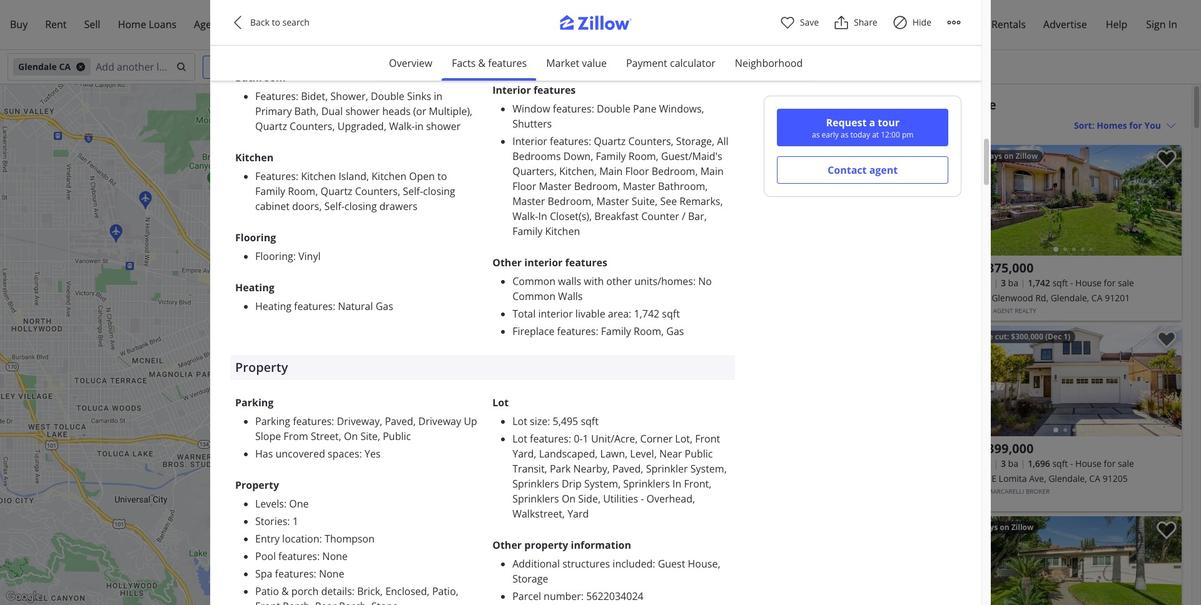 Task type: vqa. For each thing, say whether or not it's contained in the screenshot.


Task type: locate. For each thing, give the bounding box(es) containing it.
2 porch, from the left
[[339, 600, 369, 606]]

& right the patio
[[282, 585, 289, 599]]

room, inside kitchen island, kitchen open to family room, quartz counters, self-closing cabinet doors, self-closing drawers
[[288, 184, 318, 198]]

interior down walls at the left of page
[[538, 307, 573, 321]]

1 horizontal spatial in
[[434, 89, 443, 103]]

1 horizontal spatial 3d
[[512, 136, 518, 141]]

rent link
[[36, 10, 75, 39]]

room, up doors,
[[288, 184, 318, 198]]

785k link
[[539, 459, 564, 470]]

1 chevron right image from the top
[[1160, 193, 1175, 208]]

glendale for glendale ca real estate & homes for sale
[[744, 96, 798, 113]]

interior for total
[[538, 307, 573, 321]]

tour inside the 3d tour 1.98m
[[383, 353, 395, 358]]

0 vertical spatial -
[[1070, 277, 1073, 289]]

bedroom, up bathroom,
[[652, 164, 698, 178]]

tour inside 3d tour 1.13m
[[519, 136, 531, 141]]

spaces
[[328, 447, 359, 461]]

1.48m left 275k
[[505, 374, 525, 383]]

0 vertical spatial 1.60m link
[[553, 203, 582, 214]]

1 vertical spatial chevron right image
[[1160, 565, 1175, 580]]

on inside 0-1 unit/acre, corner lot, front yard, landscaped, lawn, level, near public transit, park nearby, paved, sprinkler system, sprinklers drip system, sprinklers in front, sprinklers on side, utilities - overhead, walkstreet, yard
[[562, 492, 576, 506]]

data
[[571, 598, 583, 604]]

save this home image for showcase
[[934, 150, 954, 168]]

neighborhood button
[[725, 46, 813, 81]]

3 right bedrooms
[[358, 39, 364, 53]]

1 horizontal spatial 1.80m
[[649, 357, 669, 366]]

2 vertical spatial tour
[[383, 353, 395, 358]]

0 vertical spatial lot
[[492, 396, 509, 410]]

in left "1.20m"
[[538, 209, 547, 223]]

2 units link up 550k link
[[476, 418, 516, 429]]

2 3 ba from the top
[[1001, 458, 1018, 470]]

- for $1,375,000
[[1070, 277, 1073, 289]]

interior inside total interior livable area : 1,742 sqft fireplace features : family room, gas
[[538, 307, 573, 321]]

1 vertical spatial 1.60m
[[638, 355, 658, 364]]

front right lot,
[[695, 432, 720, 446]]

1 horizontal spatial to
[[437, 169, 447, 183]]

1.15m for rightmost 1.15m link
[[614, 372, 634, 381]]

1 vertical spatial 1,742
[[634, 307, 659, 321]]

gas right natural
[[376, 300, 393, 313]]

2 for from the top
[[1104, 458, 1116, 470]]

chevron left image inside property images, use arrow keys to navigate, image 1 of 71 group
[[748, 193, 763, 208]]

1 ba from the top
[[1008, 277, 1018, 289]]

0 vertical spatial features
[[255, 89, 296, 103]]

1 vertical spatial common
[[512, 290, 556, 303]]

skip link list tab list
[[379, 46, 813, 81]]

features for kitchen
[[255, 169, 296, 183]]

save this home image
[[934, 150, 954, 168], [1157, 331, 1177, 349], [1157, 522, 1177, 540]]

0 horizontal spatial 1.48m
[[505, 374, 525, 383]]

on down driveway,
[[344, 430, 358, 443]]

interior features
[[492, 83, 576, 97]]

5.00m
[[637, 438, 657, 447]]

1.48m
[[549, 175, 568, 185], [505, 374, 525, 383]]

flooring down cabinet
[[235, 231, 276, 245]]

0-1 unit/acre, corner lot, front yard, landscaped, lawn, level, near public transit, park nearby, paved, sprinkler system, sprinklers drip system, sprinklers in front, sprinklers on side, utilities - overhead, walkstreet, yard
[[512, 432, 727, 521]]

bedroom, up closet(s),
[[548, 194, 594, 208]]

link
[[660, 362, 694, 379], [528, 521, 558, 538]]

1.60m inside new 1.60m
[[634, 442, 654, 452]]

other property information
[[492, 539, 631, 552]]

main navigation
[[0, 0, 1201, 50]]

for for $1,375,000
[[1104, 277, 1116, 289]]

chevron right image inside property images, use arrow keys to navigate, image 1 of 71 group
[[938, 193, 953, 208]]

location
[[282, 532, 319, 546]]

additional
[[512, 557, 560, 571]]

master down 7.00m
[[512, 194, 545, 208]]

parking
[[235, 396, 274, 410], [255, 415, 290, 428]]

1 house from the top
[[1075, 277, 1102, 289]]

contact
[[828, 163, 867, 177]]

glendale for glendale ca
[[18, 61, 57, 73]]

2 - house for sale from the top
[[1070, 458, 1134, 470]]

loans
[[149, 18, 176, 31]]

1 down one
[[293, 515, 298, 529]]

paved, left driveway
[[385, 415, 416, 428]]

3 units link
[[539, 191, 579, 203], [594, 288, 635, 299]]

1.50m link
[[585, 319, 613, 330], [499, 539, 527, 551]]

driveway,
[[337, 415, 382, 428]]

on for 3
[[1000, 522, 1009, 533]]

649k link
[[505, 444, 530, 455]]

550k link
[[496, 433, 520, 445]]

property images, use arrow keys to navigate, image 1 of 47 group
[[964, 145, 1182, 259]]

features : up cabinet
[[255, 169, 301, 183]]

double left 'pane'
[[597, 102, 631, 116]]

1 inside 0-1 unit/acre, corner lot, front yard, landscaped, lawn, level, near public transit, park nearby, paved, sprinkler system, sprinklers drip system, sprinklers in front, sprinklers on side, utilities - overhead, walkstreet, yard
[[583, 432, 589, 446]]

1 vertical spatial other
[[492, 539, 522, 552]]

all
[[717, 134, 729, 148]]

0 horizontal spatial walk-
[[389, 119, 415, 133]]

0 vertical spatial 1
[[583, 432, 589, 446]]

level down search
[[281, 39, 302, 53]]

paved, down the lawn,
[[613, 462, 643, 476]]

as
[[812, 129, 820, 140], [841, 129, 849, 140]]

boundary
[[593, 101, 636, 113]]

chevron left image down the showcase
[[748, 193, 763, 208]]

estate
[[850, 96, 887, 113]]

in right the sign
[[1168, 18, 1177, 31]]

house for $1,399,000
[[1075, 458, 1102, 470]]

master up "1.20m"
[[539, 179, 572, 193]]

chevron down image
[[448, 62, 458, 72], [545, 62, 555, 72], [621, 62, 631, 72], [1166, 120, 1176, 130]]

0 horizontal spatial shower
[[345, 104, 380, 118]]

chevron left image left back
[[230, 15, 245, 30]]

chevron down image right overview button
[[448, 62, 458, 72]]

glendale inside main content
[[744, 96, 798, 113]]

chevron left image inside property images, use arrow keys to navigate, image 1 of 62 group
[[971, 374, 986, 389]]

double inside the double pane windows, shutters
[[597, 102, 631, 116]]

& up tour
[[890, 96, 900, 113]]

glendale inside the filters element
[[18, 61, 57, 73]]

help
[[1106, 18, 1127, 31]]

111 results
[[744, 119, 791, 131]]

room,
[[628, 149, 659, 163], [288, 184, 318, 198], [634, 325, 664, 338]]

1 horizontal spatial 1.48m
[[549, 175, 568, 185]]

5.00m link
[[632, 437, 661, 448]]

1 horizontal spatial 3 units
[[609, 289, 630, 298]]

windows,
[[659, 102, 704, 116]]

features inside heating heating features : natural gas
[[294, 300, 333, 313]]

1 vertical spatial in
[[415, 119, 424, 133]]

zillow logo image
[[551, 15, 651, 37]]

floor down quarters,
[[512, 179, 536, 193]]

1 - house for sale from the top
[[1070, 277, 1134, 289]]

clear field image
[[175, 62, 185, 72]]

3 units down other
[[609, 289, 630, 298]]

1.99m
[[540, 351, 560, 360]]

kitchen down closet(s),
[[545, 224, 580, 238]]

1 bds from the top
[[977, 277, 992, 289]]

counter
[[641, 209, 679, 223]]

1.60m for the bottommost the 1.60m link
[[638, 355, 658, 364]]

common down "other interior features"
[[512, 275, 556, 288]]

- house for sale for $1,375,000
[[1070, 277, 1134, 289]]

sprinklers down transit,
[[512, 477, 559, 491]]

for for $1,399,000
[[1104, 458, 1116, 470]]

features
[[255, 89, 296, 103], [255, 169, 296, 183]]

3 inside full bathrooms main level bathrooms main level bedrooms : 3
[[358, 39, 364, 53]]

111
[[744, 119, 759, 131]]

features for bathroom
[[255, 89, 296, 103]]

kitchen island, kitchen open to family room, quartz counters, self-closing cabinet doors, self-closing drawers
[[255, 169, 455, 213]]

3 down alisa
[[974, 522, 979, 533]]

1.60m link down 3d tour 1.48m
[[553, 203, 582, 214]]

2 left 605k on the left bottom
[[490, 419, 494, 428]]

public right site,
[[383, 430, 411, 443]]

0 vertical spatial in
[[434, 89, 443, 103]]

2 horizontal spatial 3d
[[556, 170, 562, 176]]

tour inside 3d tour 1.48m
[[563, 170, 575, 176]]

2 horizontal spatial quartz
[[594, 134, 626, 148]]

enclosed,
[[385, 585, 430, 599]]

remarks,
[[680, 194, 723, 208]]

2 bds from the top
[[977, 458, 992, 470]]

chevron right image
[[1160, 193, 1175, 208], [1160, 565, 1175, 580]]

appliances included :
[[512, 19, 611, 33]]

- up 1006 e lomita ave, glendale, ca 91205 link
[[1070, 458, 1073, 470]]

1.15m link down 2.30m link
[[470, 366, 503, 383]]

419k link
[[496, 446, 520, 457]]

counters, down 'pane'
[[628, 134, 674, 148]]

0 vertical spatial days
[[985, 151, 1002, 161]]

45k
[[605, 286, 617, 295], [594, 289, 606, 298]]

bath,
[[294, 104, 319, 118]]

0 horizontal spatial 1,742
[[634, 307, 659, 321]]

22
[[974, 151, 983, 161]]

1 vertical spatial 1.80m link
[[487, 412, 515, 423]]

2 vertical spatial -
[[641, 492, 644, 506]]

quartz down the double pane windows, shutters at top
[[594, 134, 626, 148]]

market
[[546, 56, 579, 70]]

0 horizontal spatial quartz
[[255, 119, 287, 133]]

& right facts at top
[[478, 56, 486, 70]]

0 vertical spatial other
[[492, 256, 522, 270]]

double up heads
[[371, 89, 405, 103]]

bidet,
[[301, 89, 328, 103]]

days right "22"
[[985, 151, 1002, 161]]

1006 e lomita ave, glendale, ca 91205 alisa marcarelli broker
[[969, 473, 1128, 496]]

1.40m for 1.40m 785k
[[523, 491, 543, 501]]

0 horizontal spatial 1.15m link
[[470, 366, 503, 383]]

2 common from the top
[[512, 290, 556, 303]]

chevron right image for 22 days on zillow
[[1160, 193, 1175, 208]]

1 horizontal spatial walk-
[[512, 209, 538, 223]]

2 house from the top
[[1075, 458, 1102, 470]]

sqft down units/homes
[[662, 307, 680, 321]]

yard,
[[512, 447, 536, 461]]

3 ba up lomita
[[1001, 458, 1018, 470]]

self-
[[403, 184, 423, 198], [324, 199, 345, 213]]

chevron left image for price cut:
[[971, 374, 986, 389]]

1 vertical spatial 1.40m link
[[519, 490, 548, 501]]

chevron right image inside property images, use arrow keys to navigate, image 1 of 15 'group'
[[1160, 565, 1175, 580]]

3d inside the 3d tour 1.98m
[[376, 353, 382, 358]]

1.40m
[[515, 454, 535, 463], [523, 491, 543, 501]]

quartz down "island,"
[[321, 184, 352, 198]]

1 vertical spatial for
[[1104, 458, 1116, 470]]

shortcuts
[[523, 598, 549, 604]]

ba up glenwood
[[1008, 277, 1018, 289]]

1 vertical spatial included
[[613, 557, 653, 571]]

room, inside quartz counters, storage, all bedrooms down, family room, guest/maid's quarters, kitchen, main floor bedroom, main floor master bedroom, master bathroom, master bedroom, master suite, see remarks, walk-in closet(s), breakfast counter / bar, family kitchen
[[628, 149, 659, 163]]

sqft inside total interior livable area : 1,742 sqft fireplace features : family room, gas
[[662, 307, 680, 321]]

0 vertical spatial shower
[[345, 104, 380, 118]]

ba for $1,399,000
[[1008, 458, 1018, 470]]

quarters,
[[512, 164, 557, 178]]

with
[[584, 275, 604, 288]]

0 horizontal spatial counters,
[[290, 119, 335, 133]]

upgraded,
[[338, 119, 386, 133]]

0 vertical spatial house
[[1075, 277, 1102, 289]]

1 other from the top
[[492, 256, 522, 270]]

yard
[[567, 507, 589, 521]]

master up breakfast
[[596, 194, 629, 208]]

2 other from the top
[[492, 539, 522, 552]]

window features :
[[512, 102, 597, 116]]

other down 965k link
[[492, 539, 522, 552]]

1 vertical spatial glendale,
[[1049, 473, 1087, 485]]

sqft up 1006 e lomita ave, glendale, ca 91205 link
[[1052, 458, 1068, 470]]

1,742 up rd,
[[1028, 277, 1050, 289]]

agent
[[993, 307, 1013, 315]]

link left 289k
[[660, 362, 694, 379]]

0 vertical spatial 3d
[[512, 136, 518, 141]]

kitchen down hood,
[[609, 52, 644, 66]]

porch,
[[283, 600, 312, 606], [339, 600, 369, 606]]

1 features : from the top
[[255, 89, 301, 103]]

0 vertical spatial public
[[383, 430, 411, 443]]

glendale, down 1,696 sqft
[[1049, 473, 1087, 485]]

family down area
[[601, 325, 631, 338]]

1 vertical spatial counters,
[[628, 134, 674, 148]]

bds for $1,375,000
[[977, 277, 992, 289]]

to right the open
[[437, 169, 447, 183]]

chevron right image
[[938, 193, 953, 208], [1160, 374, 1175, 389]]

features inside button
[[488, 56, 527, 70]]

chevron right image inside property images, use arrow keys to navigate, image 1 of 62 group
[[1160, 374, 1175, 389]]

pm
[[902, 129, 914, 140]]

in inside sign in link
[[1168, 18, 1177, 31]]

buy
[[10, 18, 28, 31]]

679k link
[[493, 445, 518, 457]]

sinks
[[407, 89, 431, 103]]

2 units up 550k link
[[490, 419, 512, 428]]

0 vertical spatial walk-
[[389, 119, 415, 133]]

1 vertical spatial -
[[1070, 458, 1073, 470]]

tour down 96k
[[383, 353, 395, 358]]

glendale, inside the 1755 glenwood rd, glendale, ca 91201 radius agent realty
[[1051, 292, 1089, 304]]

1 horizontal spatial glendale
[[744, 96, 798, 113]]

2 units left 289k link
[[666, 374, 688, 383]]

interior up walls
[[524, 256, 563, 270]]

2 chevron right image from the top
[[1160, 565, 1175, 580]]

2 level from the top
[[281, 39, 302, 53]]

3d down 96k link
[[376, 353, 382, 358]]

0 horizontal spatial 3 units
[[553, 192, 575, 202]]

1)
[[1064, 332, 1071, 342]]

0 vertical spatial sale
[[1118, 277, 1134, 289]]

- inside 0-1 unit/acre, corner lot, front yard, landscaped, lawn, level, near public transit, park nearby, paved, sprinkler system, sprinklers drip system, sprinklers in front, sprinklers on side, utilities - overhead, walkstreet, yard
[[641, 492, 644, 506]]

other for common walls with other units/homes
[[492, 256, 522, 270]]

chevron right image for price cut:
[[1160, 374, 1175, 389]]

0 vertical spatial included
[[566, 19, 606, 33]]

1 horizontal spatial on
[[562, 492, 576, 506]]

bds up 1006
[[977, 458, 992, 470]]

common inside no common walls
[[512, 290, 556, 303]]

main down back
[[255, 39, 278, 53]]

3d inside 3d tour 1.48m
[[556, 170, 562, 176]]

terms of use link
[[632, 598, 669, 604]]

0 horizontal spatial as
[[812, 129, 820, 140]]

2 ba from the top
[[1008, 458, 1018, 470]]

bds up '1755'
[[977, 277, 992, 289]]

counters, inside bidet, shower, double sinks in primary bath, dual shower heads (or multiple), quartz counters, upgraded, walk-in shower
[[290, 119, 335, 133]]

3d down 1.01m
[[512, 136, 518, 141]]

house up 1755 glenwood rd, glendale, ca 91201 link
[[1075, 277, 1102, 289]]

interior for interior features
[[492, 83, 531, 97]]

1755 glenwood rd, glendale, ca 91201 image
[[964, 145, 1182, 256]]

ca left 91205
[[1089, 473, 1100, 485]]

0 horizontal spatial to
[[272, 16, 280, 28]]

quartz inside bidet, shower, double sinks in primary bath, dual shower heads (or multiple), quartz counters, upgraded, walk-in shower
[[255, 119, 287, 133]]

: inside flooring flooring : vinyl
[[293, 250, 296, 263]]

1 horizontal spatial front
[[695, 432, 720, 446]]

tour
[[519, 136, 531, 141], [563, 170, 575, 176], [383, 353, 395, 358]]

- right utilities
[[641, 492, 644, 506]]

share image
[[834, 15, 849, 30]]

1 for from the top
[[1104, 277, 1116, 289]]

2 vertical spatial &
[[282, 585, 289, 599]]

1 vertical spatial property
[[235, 478, 279, 492]]

2 features from the top
[[255, 169, 296, 183]]

3d for 1.13m
[[512, 136, 518, 141]]

22 days on zillow
[[974, 151, 1038, 161]]

days for 22
[[985, 151, 1002, 161]]

quartz down primary
[[255, 119, 287, 133]]

1.40m inside 1.40m 785k
[[523, 491, 543, 501]]

chevron left image down price
[[971, 374, 986, 389]]

in up overhead,
[[672, 477, 681, 491]]

1 vertical spatial chevron right image
[[1160, 374, 1175, 389]]

1.58m
[[529, 439, 549, 448]]

1 horizontal spatial 1.50m
[[589, 320, 609, 329]]

ba up lomita
[[1008, 458, 1018, 470]]

1 vertical spatial 1.50m
[[503, 540, 523, 550]]

as left early
[[812, 129, 820, 140]]

1 vertical spatial interior
[[512, 134, 547, 148]]

0 vertical spatial 2 units link
[[652, 373, 692, 384]]

master
[[539, 179, 572, 193], [623, 179, 656, 193], [512, 194, 545, 208], [596, 194, 629, 208]]

0 vertical spatial property
[[235, 359, 288, 376]]

1 horizontal spatial as
[[841, 129, 849, 140]]

2 sale from the top
[[1118, 458, 1134, 470]]

refrigerator
[[630, 34, 686, 48]]

sell
[[84, 18, 100, 31]]

keyboard shortcuts button
[[495, 597, 549, 606]]

& inside facts & features button
[[478, 56, 486, 70]]

other
[[492, 256, 522, 270], [492, 539, 522, 552]]

1 3 ba from the top
[[1001, 277, 1018, 289]]

0 vertical spatial interior
[[524, 256, 563, 270]]

1 horizontal spatial 1.80m link
[[645, 356, 674, 367]]

1 vertical spatial parking
[[255, 415, 290, 428]]

new 1.60m
[[634, 437, 660, 452]]

$1,375,000
[[969, 260, 1034, 277]]

floor up suite,
[[625, 164, 649, 178]]

& for patio & porch details :
[[282, 585, 289, 599]]

search image
[[176, 62, 186, 72]]

ca left remove tag icon
[[59, 61, 71, 73]]

front down the patio
[[255, 600, 280, 606]]

walk- inside quartz counters, storage, all bedrooms down, family room, guest/maid's quarters, kitchen, main floor bedroom, main floor master bedroom, master bathroom, master bedroom, master suite, see remarks, walk-in closet(s), breakfast counter / bar, family kitchen
[[512, 209, 538, 223]]

0 horizontal spatial 3d
[[376, 353, 382, 358]]

0 horizontal spatial 1
[[293, 515, 298, 529]]

quartz inside quartz counters, storage, all bedrooms down, family room, guest/maid's quarters, kitchen, main floor bedroom, main floor master bedroom, master bathroom, master bedroom, master suite, see remarks, walk-in closet(s), breakfast counter / bar, family kitchen
[[594, 134, 626, 148]]

3d inside 3d tour 1.13m
[[512, 136, 518, 141]]

1 horizontal spatial floor
[[625, 164, 649, 178]]

fireplace
[[512, 325, 555, 338]]

995k link
[[485, 94, 510, 105]]

3 ba for $1,399,000
[[1001, 458, 1018, 470]]

family inside kitchen island, kitchen open to family room, quartz counters, self-closing cabinet doors, self-closing drawers
[[255, 184, 285, 198]]

kitchen up doors,
[[301, 169, 336, 183]]

0 vertical spatial level
[[281, 22, 302, 36]]

3 units up 1.20m link
[[553, 192, 575, 202]]

units
[[559, 192, 575, 202], [615, 289, 630, 298], [672, 374, 688, 383], [496, 419, 512, 428]]

- house for sale up 91201
[[1070, 277, 1134, 289]]

chevron left image
[[230, 15, 245, 30], [748, 193, 763, 208], [971, 193, 986, 208], [971, 374, 986, 389]]

3 ba for $1,375,000
[[1001, 277, 1018, 289]]

0 horizontal spatial &
[[282, 585, 289, 599]]

91205
[[1103, 473, 1128, 485]]

0 vertical spatial bds
[[977, 277, 992, 289]]

ba for $1,375,000
[[1008, 277, 1018, 289]]

3.49m link
[[530, 153, 559, 164]]

gas oven, gas range, microwave, range hood, refrigerator
[[512, 19, 713, 48]]

0 vertical spatial common
[[512, 275, 556, 288]]

1006 e lomita ave, glendale, ca 91205 image
[[964, 326, 1182, 437]]

3 days on zillow
[[974, 522, 1034, 533]]

1 features from the top
[[255, 89, 296, 103]]

0 horizontal spatial porch,
[[283, 600, 312, 606]]

1 sale from the top
[[1118, 277, 1134, 289]]

bds
[[977, 277, 992, 289], [977, 458, 992, 470]]

2.30m link
[[458, 352, 487, 363]]

1.30m link
[[515, 514, 543, 525]]

2 vertical spatial save this home image
[[1157, 522, 1177, 540]]

0 vertical spatial for
[[1104, 277, 1116, 289]]

sprinklers up walkstreet,
[[512, 492, 559, 506]]

12:00
[[881, 129, 900, 140]]

map region
[[0, 82, 803, 606]]

1.70m link
[[532, 543, 561, 554]]

glendale left remove tag icon
[[18, 61, 57, 73]]

1 vertical spatial 3 units link
[[594, 288, 635, 299]]

3
[[358, 39, 364, 53], [553, 192, 557, 202], [1001, 277, 1006, 289], [609, 289, 613, 298], [1001, 458, 1006, 470], [974, 522, 979, 533]]

in inside 0-1 unit/acre, corner lot, front yard, landscaped, lawn, level, near public transit, park nearby, paved, sprinkler system, sprinklers drip system, sprinklers in front, sprinklers on side, utilities - overhead, walkstreet, yard
[[672, 477, 681, 491]]

included up range
[[566, 19, 606, 33]]

0 vertical spatial 3 ba
[[1001, 277, 1018, 289]]

overview button
[[379, 46, 442, 81]]

1 vertical spatial 1.50m link
[[499, 539, 527, 551]]

advertise
[[1043, 18, 1087, 31]]

chevron left image
[[971, 565, 986, 580]]

doors,
[[292, 199, 322, 213]]

storage,
[[676, 134, 715, 148]]

common up total
[[512, 290, 556, 303]]

closing down "island,"
[[345, 199, 377, 213]]

1.15m up 849k link
[[474, 373, 494, 382]]

2 features : from the top
[[255, 169, 301, 183]]

0 vertical spatial 1.60m
[[557, 204, 577, 213]]

sale up 91201
[[1118, 277, 1134, 289]]

1.48m inside 3d tour 1.48m
[[549, 175, 568, 185]]

shutters
[[512, 117, 552, 131]]

system, up front,
[[690, 462, 727, 476]]

sqft up '0-' in the bottom left of the page
[[581, 415, 599, 428]]

3d for 1.48m
[[556, 170, 562, 176]]

on down drip
[[562, 492, 576, 506]]

chevron left image for showcase
[[748, 193, 763, 208]]

main content
[[732, 84, 1192, 606]]

1 horizontal spatial chevron right image
[[1160, 374, 1175, 389]]

2 units link left 289k
[[652, 373, 692, 384]]

close image
[[641, 103, 650, 111]]

results
[[762, 119, 791, 131]]

1 vertical spatial sale
[[1118, 458, 1134, 470]]

features : for kitchen
[[255, 169, 301, 183]]

kitchen inside quartz counters, storage, all bedrooms down, family room, guest/maid's quarters, kitchen, main floor bedroom, main floor master bedroom, master bathroom, master bedroom, master suite, see remarks, walk-in closet(s), breakfast counter / bar, family kitchen
[[545, 224, 580, 238]]

1 horizontal spatial 2 units
[[666, 374, 688, 383]]

interior up 'window'
[[492, 83, 531, 97]]

3d for 1.98m
[[376, 353, 382, 358]]

chevron down image up save this home icon
[[1166, 120, 1176, 130]]

2 horizontal spatial tour
[[563, 170, 575, 176]]

0 vertical spatial link
[[660, 362, 694, 379]]

shower down multiple),
[[426, 119, 461, 133]]

walk- left "1.20m"
[[512, 209, 538, 223]]

chevron right image inside property images, use arrow keys to navigate, image 1 of 47 group
[[1160, 193, 1175, 208]]

0 vertical spatial 1.50m link
[[585, 319, 613, 330]]

features up cabinet
[[255, 169, 296, 183]]



Task type: describe. For each thing, give the bounding box(es) containing it.
parking for parking
[[235, 396, 274, 410]]

605k link
[[496, 424, 521, 436]]

island,
[[339, 169, 369, 183]]

1755
[[969, 292, 989, 304]]

paved, inside 0-1 unit/acre, corner lot, front yard, landscaped, lawn, level, near public transit, park nearby, paved, sprinkler system, sprinklers drip system, sprinklers in front, sprinklers on side, utilities - overhead, walkstreet, yard
[[613, 462, 643, 476]]

walk- inside bidet, shower, double sinks in primary bath, dual shower heads (or multiple), quartz counters, upgraded, walk-in shower
[[389, 119, 415, 133]]

property images, use arrow keys to navigate, image 1 of 62 group
[[964, 326, 1182, 440]]

tour for 1.48m
[[563, 170, 575, 176]]

0 vertical spatial flooring
[[235, 231, 276, 245]]

1 property from the top
[[235, 359, 288, 376]]

in inside quartz counters, storage, all bedrooms down, family room, guest/maid's quarters, kitchen, main floor bedroom, main floor master bedroom, master bathroom, master bedroom, master suite, see remarks, walk-in closet(s), breakfast counter / bar, family kitchen
[[538, 209, 547, 223]]

0 horizontal spatial 1.50m
[[503, 540, 523, 550]]

0 horizontal spatial in
[[415, 119, 424, 133]]

1755 glenwood rd, glendale, ca 91201 link
[[969, 291, 1177, 306]]

1 vertical spatial bathrooms
[[305, 22, 357, 36]]

0 horizontal spatial 1.50m link
[[499, 539, 527, 551]]

showcase
[[759, 151, 798, 161]]

900k
[[497, 398, 513, 407]]

1 vertical spatial 3 units
[[609, 289, 630, 298]]

from
[[284, 430, 308, 443]]

3 down $1,399,000
[[1001, 458, 1006, 470]]

terms
[[632, 598, 650, 604]]

levels : one stories : 1 entry location : thompson pool features : none spa features : none
[[255, 497, 375, 581]]

$1,399,000
[[969, 440, 1034, 457]]

finder
[[224, 18, 252, 31]]

0 vertical spatial 3 units
[[553, 192, 575, 202]]

public inside 0-1 unit/acre, corner lot, front yard, landscaped, lawn, level, near public transit, park nearby, paved, sprinkler system, sprinklers drip system, sprinklers in front, sprinklers on side, utilities - overhead, walkstreet, yard
[[685, 447, 713, 461]]

7.00m
[[533, 175, 553, 184]]

main down guest/maid's
[[700, 164, 724, 178]]

0 vertical spatial 1.80m link
[[645, 356, 674, 367]]

: inside full bathrooms main level bathrooms main level bedrooms : 3
[[353, 39, 356, 53]]

other for additional structures included
[[492, 539, 522, 552]]

sell link
[[75, 10, 109, 39]]

heart image
[[780, 15, 795, 30]]

units left 289k link
[[672, 374, 688, 383]]

multiple),
[[429, 104, 472, 118]]

home
[[118, 18, 146, 31]]

family inside total interior livable area : 1,742 sqft fireplace features : family room, gas
[[601, 325, 631, 338]]

0 vertical spatial 1.80m
[[649, 357, 669, 366]]

at
[[872, 129, 879, 140]]

on for 22
[[1004, 151, 1014, 161]]

1.30m
[[519, 515, 539, 524]]

1.70m
[[537, 544, 557, 553]]

kitchen up drawers
[[372, 169, 407, 183]]

property images, use arrow keys to navigate, image 1 of 15 group
[[964, 517, 1182, 606]]

interior for other
[[524, 256, 563, 270]]

1,742 inside total interior livable area : 1,742 sqft fireplace features : family room, gas
[[634, 307, 659, 321]]

interior for interior features :
[[512, 134, 547, 148]]

kitchen down primary
[[235, 151, 273, 164]]

lot for lot features :
[[512, 432, 527, 446]]

save this home image for 3 days on zillow
[[1157, 522, 1177, 540]]

1006 e lomita ave, glendale, ca 91205 link
[[969, 472, 1177, 487]]

on inside driveway, paved, driveway up slope from street, on site, public
[[344, 430, 358, 443]]

0 vertical spatial 1.40m link
[[510, 453, 539, 464]]

3d tour 1.48m
[[549, 170, 575, 185]]

5.78m
[[508, 485, 528, 494]]

flooring flooring : vinyl
[[235, 231, 321, 263]]

649k
[[509, 445, 525, 454]]

full bathrooms main level bathrooms main level bedrooms : 3
[[255, 4, 364, 53]]

1520 e harvard st, glendale, ca 91205 image
[[742, 145, 959, 256]]

side,
[[578, 492, 601, 506]]

uncovered
[[276, 447, 325, 461]]

1 porch, from the left
[[283, 600, 312, 606]]

0 horizontal spatial 1.80m link
[[487, 412, 515, 423]]

glendale, inside "1006 e lomita ave, glendale, ca 91205 alisa marcarelli broker"
[[1049, 473, 1087, 485]]

2 as from the left
[[841, 129, 849, 140]]

park
[[550, 462, 571, 476]]

5.20m link
[[491, 514, 519, 525]]

pane
[[633, 102, 656, 116]]

house for $1,375,000
[[1075, 277, 1102, 289]]

street,
[[311, 430, 341, 443]]

front inside brick, enclosed, patio, front porch, rear porch, stone
[[255, 600, 280, 606]]

units up 550k link
[[496, 419, 512, 428]]

1 vertical spatial 1.48m
[[505, 374, 525, 383]]

sprinklers down 118k
[[623, 477, 670, 491]]

microwave,
[[512, 34, 565, 48]]

2 horizontal spatial &
[[890, 96, 900, 113]]

0 vertical spatial 1.50m
[[589, 320, 609, 329]]

marcarelli
[[987, 487, 1024, 496]]

1 horizontal spatial included
[[613, 557, 653, 571]]

double inside bidet, shower, double sinks in primary bath, dual shower heads (or multiple), quartz counters, upgraded, walk-in shower
[[371, 89, 405, 103]]

1 vertical spatial closing
[[345, 199, 377, 213]]

rent
[[45, 18, 67, 31]]

1 horizontal spatial 1,742
[[1028, 277, 1050, 289]]

0 vertical spatial bedroom,
[[652, 164, 698, 178]]

1 inside levels : one stories : 1 entry location : thompson pool features : none spa features : none
[[293, 515, 298, 529]]

front inside 0-1 unit/acre, corner lot, front yard, landscaped, lawn, level, near public transit, park nearby, paved, sprinkler system, sprinklers drip system, sprinklers in front, sprinklers on side, utilities - overhead, walkstreet, yard
[[695, 432, 720, 446]]

save this home image
[[1157, 150, 1177, 168]]

1,742 sqft
[[1028, 277, 1068, 289]]

3 up 1.20m link
[[553, 192, 557, 202]]

main content containing glendale ca real estate & homes for sale
[[732, 84, 1192, 606]]

request a tour as early as today at 12:00 pm
[[812, 116, 914, 140]]

number
[[544, 590, 581, 604]]

parking for parking features :
[[255, 415, 290, 428]]

units down other
[[615, 289, 630, 298]]

2.75m
[[598, 448, 618, 457]]

gas inside total interior livable area : 1,742 sqft fireplace features : family room, gas
[[666, 325, 684, 338]]

zillow for 22 days on zillow
[[1016, 151, 1038, 161]]

1.15m for leftmost 1.15m link
[[474, 373, 494, 382]]

unit/acre,
[[591, 432, 638, 446]]

gas inside heating heating features : natural gas
[[376, 300, 393, 313]]

laundry
[[512, 52, 551, 66]]

yes
[[365, 447, 381, 461]]

home loans
[[118, 18, 176, 31]]

0 vertical spatial none
[[322, 550, 348, 564]]

550k
[[500, 434, 516, 444]]

485k link
[[457, 415, 481, 426]]

1 vertical spatial none
[[319, 567, 344, 581]]

1 vertical spatial floor
[[512, 179, 536, 193]]

remove tag image
[[76, 62, 86, 72]]

glendale ca real estate & homes for sale
[[744, 96, 996, 113]]

area
[[608, 307, 629, 321]]

0 vertical spatial 2
[[666, 374, 670, 383]]

0 horizontal spatial 1.60m link
[[553, 203, 582, 214]]

ca inside "1006 e lomita ave, glendale, ca 91205 alisa marcarelli broker"
[[1089, 473, 1100, 485]]

rd,
[[1035, 292, 1049, 304]]

chevron left image for 22 days on zillow
[[971, 193, 986, 208]]

0 horizontal spatial 3 units link
[[539, 191, 579, 203]]

0-
[[574, 432, 583, 446]]

features : for bathroom
[[255, 89, 301, 103]]

1 vertical spatial link
[[528, 521, 558, 538]]

sprinkler
[[646, 462, 688, 476]]

facts & features button
[[442, 46, 537, 81]]

common walls with other units/homes :
[[512, 275, 698, 288]]

public inside driveway, paved, driveway up slope from street, on site, public
[[383, 430, 411, 443]]

0 vertical spatial 2 units
[[666, 374, 688, 383]]

1 vertical spatial system,
[[584, 477, 621, 491]]

re-center button
[[666, 94, 722, 119]]

property images, use arrow keys to navigate, image 1 of 71 group
[[742, 145, 959, 256]]

40k link
[[648, 445, 669, 456]]

3 down common walls with other units/homes :
[[609, 289, 613, 298]]

google image
[[3, 589, 44, 606]]

front,
[[684, 477, 712, 491]]

chevron right image for showcase
[[938, 193, 953, 208]]

0 horizontal spatial 1.80m
[[491, 413, 511, 422]]

broker
[[1026, 487, 1050, 496]]

quartz inside kitchen island, kitchen open to family room, quartz counters, self-closing cabinet doors, self-closing drawers
[[321, 184, 352, 198]]

sale for $1,375,000
[[1118, 277, 1134, 289]]

1 vertical spatial 1.60m link
[[634, 354, 662, 365]]

1 horizontal spatial shower
[[426, 119, 461, 133]]

sale for $1,399,000
[[1118, 458, 1134, 470]]

counters, inside quartz counters, storage, all bedrooms down, family room, guest/maid's quarters, kitchen, main floor bedroom, main floor master bedroom, master bathroom, master bedroom, master suite, see remarks, walk-in closet(s), breakfast counter / bar, family kitchen
[[628, 134, 674, 148]]

more image
[[947, 15, 962, 30]]

gas up hood,
[[611, 19, 628, 33]]

1 vertical spatial save this home image
[[1157, 331, 1177, 349]]

family up "other interior features"
[[512, 224, 543, 238]]

in down hood,
[[597, 52, 606, 66]]

sqft up 1755 glenwood rd, glendale, ca 91201 link
[[1052, 277, 1068, 289]]

features inside total interior livable area : 1,742 sqft fireplace features : family room, gas
[[557, 325, 596, 338]]

back
[[250, 16, 270, 28]]

keyboard shortcuts
[[495, 598, 549, 604]]

counters, inside kitchen island, kitchen open to family room, quartz counters, self-closing cabinet doors, self-closing drawers
[[355, 184, 400, 198]]

stories
[[255, 515, 287, 529]]

1 vertical spatial 2 units
[[490, 419, 512, 428]]

walls
[[558, 290, 583, 303]]

- for $1,399,000
[[1070, 458, 1073, 470]]

early
[[822, 129, 839, 140]]

0 vertical spatial heating
[[235, 281, 274, 295]]

hide image
[[893, 15, 908, 30]]

1006 rossmoyne ave, glendale, ca 91207 image
[[964, 517, 1182, 606]]

family right 'down,'
[[596, 149, 626, 163]]

1 vertical spatial heating
[[255, 300, 291, 313]]

lot for lot
[[492, 396, 509, 410]]

1 common from the top
[[512, 275, 556, 288]]

1 horizontal spatial 1.15m link
[[610, 365, 644, 382]]

1.20m
[[549, 204, 568, 213]]

1 horizontal spatial system,
[[690, 462, 727, 476]]

1 as from the left
[[812, 129, 820, 140]]

zillow for 3 days on zillow
[[1011, 522, 1034, 533]]

©2024
[[585, 598, 604, 604]]

1 horizontal spatial closing
[[423, 184, 455, 198]]

manage rentals
[[952, 18, 1026, 31]]

900k link
[[493, 397, 518, 408]]

to inside kitchen island, kitchen open to family room, quartz counters, self-closing cabinet doors, self-closing drawers
[[437, 169, 447, 183]]

91201
[[1105, 292, 1130, 304]]

master up suite,
[[623, 179, 656, 193]]

lot for lot size : 5,495 sqft
[[512, 415, 527, 428]]

0 horizontal spatial self-
[[324, 199, 345, 213]]

payment calculator
[[626, 56, 716, 70]]

tour for 1.13m
[[519, 136, 531, 141]]

sign in link
[[1137, 10, 1186, 39]]

tour for 1.98m
[[383, 353, 395, 358]]

chevron right image for 3 days on zillow
[[1160, 565, 1175, 580]]

bedrooms
[[305, 39, 353, 53]]

chevron down image up interior features
[[545, 62, 555, 72]]

2 property from the top
[[235, 478, 279, 492]]

buy link
[[1, 10, 36, 39]]

no common walls
[[512, 275, 712, 303]]

: inside heating heating features : natural gas
[[333, 300, 335, 313]]

1 level from the top
[[281, 22, 302, 36]]

room, inside total interior livable area : 1,742 sqft fireplace features : family room, gas
[[634, 325, 664, 338]]

heads
[[382, 104, 411, 118]]

units up "1.20m"
[[559, 192, 575, 202]]

965k
[[496, 516, 512, 525]]

0 vertical spatial self-
[[403, 184, 423, 198]]

1755 glenwood rd, glendale, ca 91201 radius agent realty
[[969, 292, 1130, 315]]

ca inside the 1755 glenwood rd, glendale, ca 91201 radius agent realty
[[1092, 292, 1103, 304]]

a
[[869, 116, 875, 129]]

3 down the $1,375,000
[[1001, 277, 1006, 289]]

paved, inside driveway, paved, driveway up slope from street, on site, public
[[385, 415, 416, 428]]

2.75m link
[[583, 447, 622, 458]]

0 vertical spatial bathrooms
[[274, 4, 326, 18]]

0 horizontal spatial 2
[[490, 419, 494, 428]]

ca left real
[[801, 96, 817, 113]]

storage
[[512, 572, 548, 586]]

drawers
[[379, 199, 417, 213]]

ca inside the filters element
[[59, 61, 71, 73]]

glendale ca
[[18, 61, 71, 73]]

1.40m for 1.40m
[[515, 454, 535, 463]]

gas up refrigerator on the right top
[[661, 19, 678, 33]]

- house for sale for $1,399,000
[[1070, 458, 1134, 470]]

1 horizontal spatial link
[[660, 362, 694, 379]]

1 vertical spatial 2 units link
[[476, 418, 516, 429]]

days for 3
[[981, 522, 998, 533]]

bds for $1,399,000
[[977, 458, 992, 470]]

1 vertical spatial bedroom,
[[574, 179, 620, 193]]

main right kitchen,
[[599, 164, 623, 178]]

size
[[530, 415, 548, 428]]

1.04m
[[498, 121, 517, 130]]

1 vertical spatial flooring
[[255, 250, 293, 263]]

275k
[[526, 374, 542, 383]]

bar,
[[688, 209, 707, 223]]

& for facts & features
[[478, 56, 486, 70]]

2 vertical spatial bedroom,
[[548, 194, 594, 208]]

patio,
[[432, 585, 459, 599]]

house,
[[688, 557, 720, 571]]

1.60m for the left the 1.60m link
[[557, 204, 577, 213]]

1.99m link
[[536, 350, 564, 361]]

filters element
[[0, 50, 1201, 84]]

facts & features
[[452, 56, 527, 70]]

levels
[[255, 497, 284, 511]]

main down full
[[255, 22, 278, 36]]

chevron down image down hood,
[[621, 62, 631, 72]]



